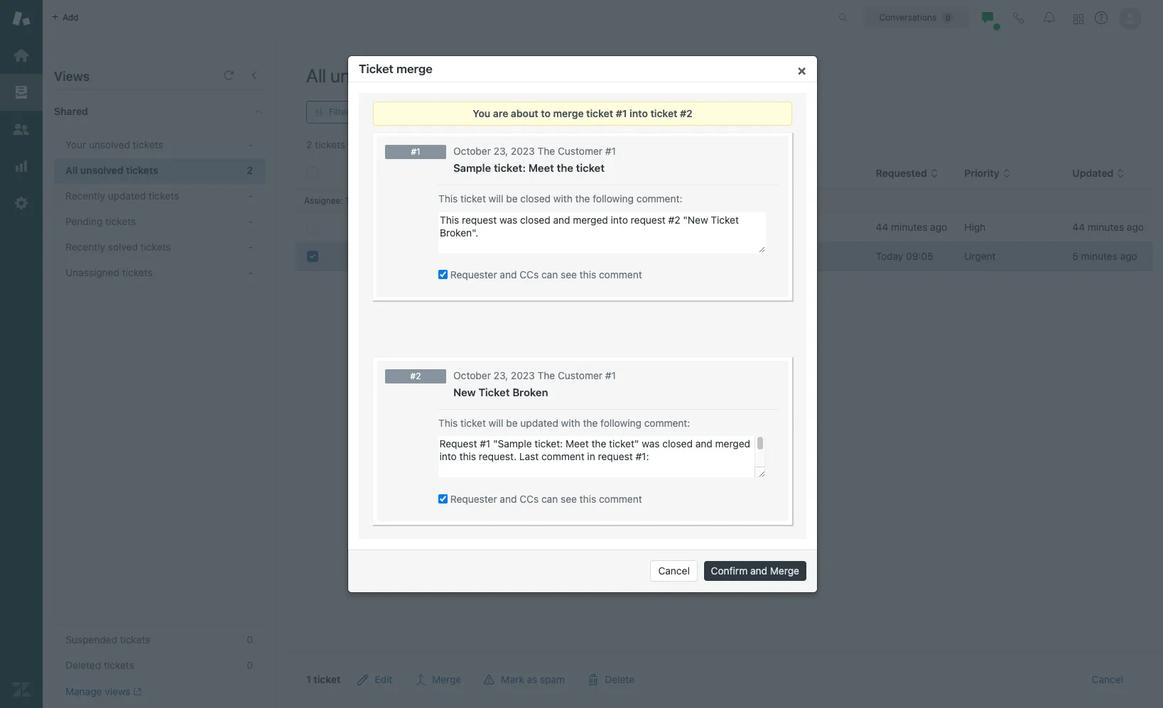 Task type: locate. For each thing, give the bounding box(es) containing it.
1 vertical spatial ccs
[[519, 493, 539, 505]]

sample
[[453, 161, 491, 174], [452, 250, 486, 262]]

edit
[[375, 674, 393, 686]]

09:05
[[906, 250, 934, 262]]

can down request #1 "sample ticket: meet the ticket" was closed and merged into this request. last comment in request #1:  hi there,  i'm sending an email because i'm having a problem setting up your new product. can you help me troubleshoot?  thanks,  the customer 'text field'
[[541, 493, 558, 505]]

shared button
[[43, 90, 239, 133]]

Request #1 "Sample ticket: Meet the ticket" was closed and merged into this request. Last comment in request #1:  Hi there,  I'm sending an email because I'm having a problem setting up your new product. Can you help me troubleshoot?  Thanks,  The Customer text field
[[438, 437, 766, 478]]

0 vertical spatial new
[[452, 221, 473, 233]]

merge right 'edit'
[[432, 674, 462, 686]]

1 vertical spatial meet
[[520, 250, 543, 262]]

1 vertical spatial october
[[453, 369, 491, 381]]

ticket inside 'october 23, 2023 the customer #1 new ticket broken'
[[478, 386, 510, 398]]

2 row from the top
[[296, 242, 1153, 271]]

0 horizontal spatial all unsolved tickets
[[65, 164, 158, 176]]

2023 for meet
[[511, 145, 535, 157]]

2 0 from the top
[[247, 660, 253, 672]]

and
[[500, 268, 517, 280], [500, 493, 517, 505], [750, 565, 767, 577]]

23, inside 'october 23, 2023 the customer #1 new ticket broken'
[[493, 369, 508, 381]]

1 comment from the top
[[599, 268, 642, 280]]

0 vertical spatial october
[[453, 145, 491, 157]]

0 vertical spatial see
[[560, 268, 577, 280]]

the inside now showing 2 tickets region
[[546, 250, 561, 262]]

customer inside 'october 23, 2023 the customer #1 new ticket broken'
[[558, 369, 602, 381]]

1 row from the top
[[296, 213, 1153, 242]]

1 horizontal spatial updated
[[520, 417, 558, 429]]

meet down new ticket broken link
[[520, 250, 543, 262]]

ticket: right subject
[[494, 161, 526, 174]]

0 vertical spatial requester
[[450, 268, 497, 280]]

2023 up this ticket will be updated with the following comment: on the bottom of page
[[511, 369, 535, 381]]

0 vertical spatial following
[[593, 192, 634, 204]]

confirm and merge button
[[704, 561, 806, 581]]

2 44 minutes ago from the left
[[1073, 221, 1144, 233]]

row containing sample ticket: meet the ticket
[[296, 242, 1153, 271]]

unsolved
[[330, 65, 402, 86], [89, 139, 130, 151], [80, 164, 124, 176]]

following up request #1 "sample ticket: meet the ticket" was closed and merged into this request. last comment in request #1:  hi there,  i'm sending an email because i'm having a problem setting up your new product. can you help me troubleshoot?  thanks,  the customer 'text field'
[[600, 417, 641, 429]]

1 horizontal spatial 44
[[1073, 221, 1085, 233]]

new inside now showing 2 tickets region
[[452, 221, 473, 233]]

all down your
[[65, 164, 78, 176]]

- for recently solved tickets
[[248, 241, 253, 253]]

1 vertical spatial merge
[[432, 674, 462, 686]]

the customer #1
[[714, 221, 792, 233], [714, 250, 792, 262]]

the
[[557, 161, 573, 174], [575, 192, 590, 204], [546, 250, 561, 262], [583, 417, 598, 429]]

1 0 from the top
[[247, 634, 253, 646]]

all unsolved tickets down your unsolved tickets
[[65, 164, 158, 176]]

1 vertical spatial 2023
[[511, 369, 535, 381]]

2 see from the top
[[560, 493, 577, 505]]

0 vertical spatial broken
[[506, 221, 538, 233]]

1 horizontal spatial 44 minutes ago
[[1073, 221, 1144, 233]]

as
[[527, 674, 537, 686]]

cancel
[[658, 565, 690, 577], [1092, 674, 1124, 686]]

0 vertical spatial this
[[579, 268, 596, 280]]

#2
[[680, 107, 692, 119], [410, 371, 421, 381]]

0 vertical spatial the customer #1
[[714, 221, 792, 233]]

1 october from the top
[[453, 145, 491, 157]]

unsolved up filter on the top left of the page
[[330, 65, 402, 86]]

see
[[560, 268, 577, 280], [560, 493, 577, 505]]

0 vertical spatial this
[[438, 192, 458, 204]]

1 2023 from the top
[[511, 145, 535, 157]]

the inside october 23, 2023 the customer #1 sample ticket: meet the ticket
[[557, 161, 573, 174]]

0 vertical spatial updated
[[108, 190, 146, 202]]

this ticket will be closed with the following comment:
[[438, 192, 682, 204]]

1 - from the top
[[248, 139, 253, 151]]

mark as spam
[[501, 674, 565, 686]]

row
[[296, 213, 1153, 242], [296, 242, 1153, 271]]

1 horizontal spatial cancel button
[[1081, 666, 1135, 694]]

1 horizontal spatial merge
[[770, 565, 799, 577]]

3 - from the top
[[248, 215, 253, 227]]

0 vertical spatial recently
[[65, 190, 105, 202]]

this
[[438, 192, 458, 204], [438, 417, 458, 429]]

can for meet
[[541, 268, 558, 280]]

with up request #1 "sample ticket: meet the ticket" was closed and merged into this request. last comment in request #1:  hi there,  i'm sending an email because i'm having a problem setting up your new product. can you help me troubleshoot?  thanks,  the customer 'text field'
[[561, 417, 580, 429]]

get help image
[[1095, 11, 1108, 24]]

all
[[306, 65, 326, 86], [65, 164, 78, 176]]

2 will from the top
[[488, 417, 503, 429]]

see for meet
[[560, 268, 577, 280]]

with for broken
[[561, 417, 580, 429]]

-
[[248, 139, 253, 151], [248, 190, 253, 202], [248, 215, 253, 227], [248, 241, 253, 253], [248, 267, 253, 279]]

0 vertical spatial unsolved
[[330, 65, 402, 86]]

0 vertical spatial 23,
[[493, 145, 508, 157]]

requester for sample
[[450, 268, 497, 280]]

2 vertical spatial ticket
[[478, 386, 510, 398]]

0 vertical spatial with
[[553, 192, 572, 204]]

0 vertical spatial comment
[[599, 268, 642, 280]]

1 vertical spatial the customer #1
[[714, 250, 792, 262]]

row containing new ticket broken
[[296, 213, 1153, 242]]

2023 inside 'october 23, 2023 the customer #1 new ticket broken'
[[511, 369, 535, 381]]

2 requester from the top
[[450, 493, 497, 505]]

cancel for cancel button to the left
[[658, 565, 690, 577]]

see for broken
[[560, 493, 577, 505]]

0 vertical spatial all unsolved tickets
[[306, 65, 459, 86]]

the down "this ticket will be closed with the following comment:" at top
[[546, 250, 561, 262]]

the
[[537, 145, 555, 157], [714, 221, 731, 233], [714, 250, 731, 262], [537, 369, 555, 381]]

1 vertical spatial and
[[500, 493, 517, 505]]

minutes right '5'
[[1082, 250, 1118, 262]]

recently
[[65, 190, 105, 202], [65, 241, 105, 253]]

conversations button
[[864, 6, 969, 29]]

requester
[[450, 268, 497, 280], [450, 493, 497, 505]]

can down sample ticket: meet the ticket link at the top of page
[[541, 268, 558, 280]]

1 the customer #1 from the top
[[714, 221, 792, 233]]

1 vertical spatial cancel
[[1092, 674, 1124, 686]]

1 vertical spatial this
[[438, 417, 458, 429]]

unassigned tickets
[[65, 267, 153, 279]]

1 ccs from the top
[[519, 268, 539, 280]]

be left closed
[[506, 192, 517, 204]]

0 vertical spatial ccs
[[519, 268, 539, 280]]

conversations
[[880, 12, 937, 22]]

- for pending tickets
[[248, 215, 253, 227]]

ccs
[[519, 268, 539, 280], [519, 493, 539, 505]]

comment down this request was closed and merged into request #2 "new ticket broken". text box
[[599, 268, 642, 280]]

get started image
[[12, 46, 31, 65]]

the customer #1 for 44 minutes ago
[[714, 221, 792, 233]]

1 vertical spatial 0
[[247, 660, 253, 672]]

1 vertical spatial can
[[541, 493, 558, 505]]

1 recently from the top
[[65, 190, 105, 202]]

0 vertical spatial comment:
[[636, 192, 682, 204]]

cancel inside now showing 2 tickets region
[[1092, 674, 1124, 686]]

1 vertical spatial this
[[579, 493, 596, 505]]

comment down request #1 "sample ticket: meet the ticket" was closed and merged into this request. last comment in request #1:  hi there,  i'm sending an email because i'm having a problem setting up your new product. can you help me troubleshoot?  thanks,  the customer 'text field'
[[599, 493, 642, 505]]

1 23, from the top
[[493, 145, 508, 157]]

1 vertical spatial requester
[[450, 493, 497, 505]]

main element
[[0, 0, 43, 709]]

44 up today
[[876, 221, 889, 233]]

23, inside october 23, 2023 the customer #1 sample ticket: meet the ticket
[[493, 145, 508, 157]]

this down request #1 "sample ticket: meet the ticket" was closed and merged into this request. last comment in request #1:  hi there,  i'm sending an email because i'm having a problem setting up your new product. can you help me troubleshoot?  thanks,  the customer 'text field'
[[579, 493, 596, 505]]

customer inside october 23, 2023 the customer #1 sample ticket: meet the ticket
[[558, 145, 602, 157]]

deleted tickets
[[65, 660, 134, 672]]

1 this from the top
[[579, 268, 596, 280]]

this for sample ticket: meet the ticket
[[579, 268, 596, 280]]

minutes up 5 minutes ago
[[1088, 221, 1124, 233]]

1 requester from the top
[[450, 268, 497, 280]]

meet
[[528, 161, 554, 174], [520, 250, 543, 262]]

None checkbox
[[438, 270, 447, 279], [438, 494, 447, 504], [438, 270, 447, 279], [438, 494, 447, 504]]

spam
[[540, 674, 565, 686]]

1 can from the top
[[541, 268, 558, 280]]

0 horizontal spatial updated
[[108, 190, 146, 202]]

this
[[579, 268, 596, 280], [579, 493, 596, 505]]

requested button
[[876, 167, 939, 180]]

1 vertical spatial comment
[[599, 493, 642, 505]]

2 recently from the top
[[65, 241, 105, 253]]

2 be from the top
[[506, 417, 517, 429]]

minutes
[[891, 221, 928, 233], [1088, 221, 1124, 233], [1082, 250, 1118, 262]]

about
[[511, 107, 538, 119]]

unsolved right your
[[89, 139, 130, 151]]

0 vertical spatial cancel
[[658, 565, 690, 577]]

manage views link
[[65, 686, 141, 699]]

2 can from the top
[[541, 493, 558, 505]]

requester and ccs can see this comment down sample ticket: meet the ticket link at the top of page
[[447, 268, 642, 280]]

following up this request was closed and merged into request #2 "new ticket broken". text box
[[593, 192, 634, 204]]

0 vertical spatial requester and ccs can see this comment
[[447, 268, 642, 280]]

1 horizontal spatial #2
[[680, 107, 692, 119]]

1 vertical spatial all unsolved tickets
[[65, 164, 158, 176]]

delete button
[[577, 666, 646, 694]]

broken up sample ticket: meet the ticket
[[506, 221, 538, 233]]

2023 down about
[[511, 145, 535, 157]]

1 see from the top
[[560, 268, 577, 280]]

1 be from the top
[[506, 192, 517, 204]]

1 vertical spatial unsolved
[[89, 139, 130, 151]]

2 the customer #1 from the top
[[714, 250, 792, 262]]

0 vertical spatial all
[[306, 65, 326, 86]]

5 - from the top
[[248, 267, 253, 279]]

broken up this ticket will be updated with the following comment: on the bottom of page
[[512, 386, 548, 398]]

2023
[[511, 145, 535, 157], [511, 369, 535, 381]]

ticket: inside october 23, 2023 the customer #1 sample ticket: meet the ticket
[[494, 161, 526, 174]]

2 vertical spatial unsolved
[[80, 164, 124, 176]]

#1 inside 'october 23, 2023 the customer #1 new ticket broken'
[[605, 369, 616, 381]]

2023 for broken
[[511, 369, 535, 381]]

recently up the pending
[[65, 190, 105, 202]]

1 vertical spatial #2
[[410, 371, 421, 381]]

sample down you
[[453, 161, 491, 174]]

meet up closed
[[528, 161, 554, 174]]

0 vertical spatial meet
[[528, 161, 554, 174]]

following for new ticket broken
[[600, 417, 641, 429]]

1 horizontal spatial cancel
[[1092, 674, 1124, 686]]

will
[[488, 192, 503, 204], [488, 417, 503, 429]]

2 2023 from the top
[[511, 369, 535, 381]]

1 vertical spatial will
[[488, 417, 503, 429]]

0 vertical spatial #2
[[680, 107, 692, 119]]

1 vertical spatial sample
[[452, 250, 486, 262]]

requester and ccs can see this comment for meet
[[447, 268, 642, 280]]

mark
[[501, 674, 524, 686]]

with
[[553, 192, 572, 204], [561, 417, 580, 429]]

1 vertical spatial ticket:
[[489, 250, 517, 262]]

merge
[[396, 61, 432, 76], [553, 107, 584, 119]]

44
[[876, 221, 889, 233], [1073, 221, 1085, 233]]

see down sample ticket: meet the ticket link at the top of page
[[560, 268, 577, 280]]

comment:
[[636, 192, 682, 204], [644, 417, 690, 429]]

with right closed
[[553, 192, 572, 204]]

unassigned
[[65, 267, 119, 279]]

see down request #1 "sample ticket: meet the ticket" was closed and merged into this request. last comment in request #1:  hi there,  i'm sending an email because i'm having a problem setting up your new product. can you help me troubleshoot?  thanks,  the customer 'text field'
[[560, 493, 577, 505]]

1 vertical spatial see
[[560, 493, 577, 505]]

merge right confirm
[[770, 565, 799, 577]]

october inside october 23, 2023 the customer #1 sample ticket: meet the ticket
[[453, 145, 491, 157]]

2 comment from the top
[[599, 493, 642, 505]]

1 vertical spatial cancel button
[[1081, 666, 1135, 694]]

this down this request was closed and merged into request #2 "new ticket broken". text box
[[579, 268, 596, 280]]

2 - from the top
[[248, 190, 253, 202]]

44 minutes ago up today 09:05
[[876, 221, 948, 233]]

cancel for the bottom cancel button
[[1092, 674, 1124, 686]]

44 minutes ago up 5 minutes ago
[[1073, 221, 1144, 233]]

all unsolved tickets
[[306, 65, 459, 86], [65, 164, 158, 176]]

pending tickets
[[65, 215, 136, 227]]

all unsolved tickets up filter on the top left of the page
[[306, 65, 459, 86]]

high
[[965, 221, 986, 233]]

ago right '5'
[[1121, 250, 1138, 262]]

0 horizontal spatial merge
[[432, 674, 462, 686]]

0 horizontal spatial cancel
[[658, 565, 690, 577]]

updated down 'october 23, 2023 the customer #1 new ticket broken'
[[520, 417, 558, 429]]

1 vertical spatial merge
[[553, 107, 584, 119]]

2 this from the top
[[438, 417, 458, 429]]

confirm
[[711, 565, 748, 577]]

1 vertical spatial requester and ccs can see this comment
[[447, 493, 642, 505]]

will down 'october 23, 2023 the customer #1 new ticket broken'
[[488, 417, 503, 429]]

unsolved down your unsolved tickets
[[80, 164, 124, 176]]

4 - from the top
[[248, 241, 253, 253]]

comment for sample ticket: meet the ticket
[[599, 268, 642, 280]]

0 horizontal spatial all
[[65, 164, 78, 176]]

0 vertical spatial 0
[[247, 634, 253, 646]]

refresh views pane image
[[223, 70, 235, 81]]

0 horizontal spatial 44 minutes ago
[[876, 221, 948, 233]]

0 vertical spatial and
[[500, 268, 517, 280]]

0 vertical spatial be
[[506, 192, 517, 204]]

#1
[[616, 107, 627, 119], [605, 145, 616, 157], [411, 146, 420, 157], [781, 221, 792, 233], [781, 250, 792, 262], [605, 369, 616, 381]]

2 this from the top
[[579, 493, 596, 505]]

sample ticket: meet the ticket link
[[452, 249, 589, 264]]

priority
[[965, 167, 1000, 179]]

ago
[[930, 221, 948, 233], [1127, 221, 1144, 233], [1121, 250, 1138, 262]]

0 vertical spatial sample
[[453, 161, 491, 174]]

new inside 'october 23, 2023 the customer #1 new ticket broken'
[[453, 386, 476, 398]]

2 ccs from the top
[[519, 493, 539, 505]]

0 vertical spatial ticket:
[[494, 161, 526, 174]]

1 vertical spatial 23,
[[493, 369, 508, 381]]

0 for suspended tickets
[[247, 634, 253, 646]]

recently down the pending
[[65, 241, 105, 253]]

and for ticket
[[500, 493, 517, 505]]

1 requester and ccs can see this comment from the top
[[447, 268, 642, 280]]

the customer #1 for today 09:05
[[714, 250, 792, 262]]

44 up '5'
[[1073, 221, 1085, 233]]

2 october from the top
[[453, 369, 491, 381]]

1 vertical spatial following
[[600, 417, 641, 429]]

1 this from the top
[[438, 192, 458, 204]]

the up "this ticket will be closed with the following comment:" at top
[[557, 161, 573, 174]]

2 vertical spatial and
[[750, 565, 767, 577]]

- for recently updated tickets
[[248, 190, 253, 202]]

be for ticket:
[[506, 192, 517, 204]]

tickets
[[406, 65, 459, 86], [133, 139, 163, 151], [126, 164, 158, 176], [149, 190, 179, 202], [105, 215, 136, 227], [141, 241, 171, 253], [122, 267, 153, 279], [120, 634, 150, 646], [104, 660, 134, 672]]

unsolved for 2
[[80, 164, 124, 176]]

2 23, from the top
[[493, 369, 508, 381]]

ago up 5 minutes ago
[[1127, 221, 1144, 233]]

merge
[[770, 565, 799, 577], [432, 674, 462, 686]]

0 vertical spatial cancel button
[[650, 560, 697, 582]]

recently for recently solved tickets
[[65, 241, 105, 253]]

23,
[[493, 145, 508, 157], [493, 369, 508, 381]]

0 vertical spatial merge
[[396, 61, 432, 76]]

2 requester and ccs can see this comment from the top
[[447, 493, 642, 505]]

1 vertical spatial recently
[[65, 241, 105, 253]]

0 horizontal spatial 44
[[876, 221, 889, 233]]

be down 'october 23, 2023 the customer #1 new ticket broken'
[[506, 417, 517, 429]]

1 vertical spatial be
[[506, 417, 517, 429]]

2023 inside october 23, 2023 the customer #1 sample ticket: meet the ticket
[[511, 145, 535, 157]]

new ticket broken link
[[452, 220, 538, 235]]

1 vertical spatial ticket
[[475, 221, 503, 233]]

october inside 'october 23, 2023 the customer #1 new ticket broken'
[[453, 369, 491, 381]]

will up "new ticket broken"
[[488, 192, 503, 204]]

ticket: down new ticket broken link
[[489, 250, 517, 262]]

and inside button
[[750, 565, 767, 577]]

updated
[[108, 190, 146, 202], [520, 417, 558, 429]]

2 44 from the left
[[1073, 221, 1085, 233]]

customer
[[558, 145, 602, 157], [734, 221, 779, 233], [734, 250, 779, 262], [558, 369, 602, 381]]

minutes up today 09:05
[[891, 221, 928, 233]]

sample down new ticket broken link
[[452, 250, 486, 262]]

1 vertical spatial comment:
[[644, 417, 690, 429]]

1 will from the top
[[488, 192, 503, 204]]

requester and ccs can see this comment
[[447, 268, 642, 280], [447, 493, 642, 505]]

updated up pending tickets
[[108, 190, 146, 202]]

0 vertical spatial 2023
[[511, 145, 535, 157]]

0 for deleted tickets
[[247, 660, 253, 672]]

requester and ccs can see this comment down request #1 "sample ticket: meet the ticket" was closed and merged into this request. last comment in request #1:  hi there,  i'm sending an email because i'm having a problem setting up your new product. can you help me troubleshoot?  thanks,  the customer 'text field'
[[447, 493, 642, 505]]

comment
[[599, 268, 642, 280], [599, 493, 642, 505]]

can
[[541, 268, 558, 280], [541, 493, 558, 505]]

new ticket broken
[[452, 221, 538, 233]]

ticket
[[586, 107, 613, 119], [650, 107, 677, 119], [576, 161, 604, 174], [460, 192, 486, 204], [563, 250, 589, 262], [460, 417, 486, 429], [314, 674, 341, 686]]

0 vertical spatial can
[[541, 268, 558, 280]]

shultz
[[366, 195, 393, 206]]

× link
[[797, 61, 806, 78]]

1 horizontal spatial all
[[306, 65, 326, 86]]

0 vertical spatial will
[[488, 192, 503, 204]]

october
[[453, 145, 491, 157], [453, 369, 491, 381]]

1 vertical spatial with
[[561, 417, 580, 429]]

1 vertical spatial new
[[453, 386, 476, 398]]

all up filter button
[[306, 65, 326, 86]]

1 vertical spatial broken
[[512, 386, 548, 398]]

This request was closed and merged into request #2 "New Ticket Broken". text field
[[438, 212, 766, 253]]

1 vertical spatial updated
[[520, 417, 558, 429]]

ago up 09:05
[[930, 221, 948, 233]]

ticket:
[[494, 161, 526, 174], [489, 250, 517, 262]]

ticket
[[359, 61, 393, 76], [475, 221, 503, 233], [478, 386, 510, 398]]



Task type: describe. For each thing, give the bounding box(es) containing it.
manage views
[[65, 686, 130, 698]]

today 09:05
[[876, 250, 934, 262]]

ccs for broken
[[519, 493, 539, 505]]

can for broken
[[541, 493, 558, 505]]

1
[[306, 674, 311, 686]]

0 horizontal spatial #2
[[410, 371, 421, 381]]

will for ticket:
[[488, 192, 503, 204]]

shared
[[54, 105, 88, 117]]

#1 inside october 23, 2023 the customer #1 sample ticket: meet the ticket
[[605, 145, 616, 157]]

5
[[1073, 250, 1079, 262]]

ccs for meet
[[519, 268, 539, 280]]

ticket inside october 23, 2023 the customer #1 sample ticket: meet the ticket
[[576, 161, 604, 174]]

closed
[[520, 192, 550, 204]]

views
[[105, 686, 130, 698]]

broken inside now showing 2 tickets region
[[506, 221, 538, 233]]

recently for recently updated tickets
[[65, 190, 105, 202]]

the up request #1 "sample ticket: meet the ticket" was closed and merged into this request. last comment in request #1:  hi there,  i'm sending an email because i'm having a problem setting up your new product. can you help me troubleshoot?  thanks,  the customer 'text field'
[[583, 417, 598, 429]]

deleted
[[65, 660, 101, 672]]

sample inside october 23, 2023 the customer #1 sample ticket: meet the ticket
[[453, 161, 491, 174]]

1 horizontal spatial merge
[[553, 107, 584, 119]]

today
[[876, 250, 904, 262]]

the inside 'october 23, 2023 the customer #1 new ticket broken'
[[537, 369, 555, 381]]

you
[[472, 107, 490, 119]]

ticket inside row
[[563, 250, 589, 262]]

filter
[[329, 107, 349, 117]]

be for ticket
[[506, 417, 517, 429]]

admin image
[[12, 194, 31, 213]]

ticket merge
[[359, 61, 432, 76]]

0 horizontal spatial merge
[[396, 61, 432, 76]]

broken inside 'october 23, 2023 the customer #1 new ticket broken'
[[512, 386, 548, 398]]

suspended
[[65, 634, 117, 646]]

1 ticket
[[306, 674, 341, 686]]

your
[[65, 139, 86, 151]]

1 44 from the left
[[876, 221, 889, 233]]

minutes for high
[[1088, 221, 1124, 233]]

comment: for sample ticket: meet the ticket
[[636, 192, 682, 204]]

reporting image
[[12, 157, 31, 176]]

23, for ticket:
[[493, 145, 508, 157]]

october for sample
[[453, 145, 491, 157]]

assignee: tara shultz
[[304, 195, 393, 206]]

urgent
[[965, 250, 996, 262]]

this for new ticket broken
[[579, 493, 596, 505]]

solved
[[108, 241, 138, 253]]

will for ticket
[[488, 417, 503, 429]]

meet inside october 23, 2023 the customer #1 sample ticket: meet the ticket
[[528, 161, 554, 174]]

shared heading
[[43, 90, 277, 133]]

23, for ticket
[[493, 369, 508, 381]]

- for your unsolved tickets
[[248, 139, 253, 151]]

customers image
[[12, 120, 31, 139]]

2
[[247, 164, 253, 176]]

and for ticket:
[[500, 268, 517, 280]]

updated
[[1073, 167, 1114, 179]]

with for meet
[[553, 192, 572, 204]]

×
[[797, 61, 806, 78]]

zendesk image
[[12, 681, 31, 699]]

assignee:
[[304, 195, 343, 206]]

pending
[[65, 215, 103, 227]]

meet inside sample ticket: meet the ticket link
[[520, 250, 543, 262]]

mark as spam button
[[473, 666, 577, 694]]

to
[[541, 107, 550, 119]]

sample inside now showing 2 tickets region
[[452, 250, 486, 262]]

the inside october 23, 2023 the customer #1 sample ticket: meet the ticket
[[537, 145, 555, 157]]

5 minutes ago
[[1073, 250, 1138, 262]]

1 horizontal spatial all unsolved tickets
[[306, 65, 459, 86]]

0 vertical spatial ticket
[[359, 61, 393, 76]]

edit button
[[346, 666, 404, 694]]

views
[[54, 69, 90, 84]]

you are about to merge ticket #1 into ticket #2
[[472, 107, 692, 119]]

merge button
[[404, 666, 473, 694]]

following for sample ticket: meet the ticket
[[593, 192, 634, 204]]

requester for new
[[450, 493, 497, 505]]

- for unassigned tickets
[[248, 267, 253, 279]]

requested
[[876, 167, 927, 179]]

zendesk support image
[[12, 9, 31, 28]]

suspended tickets
[[65, 634, 150, 646]]

(opens in a new tab) image
[[130, 688, 141, 697]]

ticket inside region
[[475, 221, 503, 233]]

this ticket will be updated with the following comment:
[[438, 417, 690, 429]]

into
[[629, 107, 648, 119]]

tara
[[346, 195, 364, 206]]

sample ticket: meet the ticket
[[452, 250, 589, 262]]

your unsolved tickets
[[65, 139, 163, 151]]

now showing 2 tickets region
[[278, 152, 1163, 709]]

subject
[[452, 166, 489, 178]]

confirm and merge
[[711, 565, 799, 577]]

views image
[[12, 83, 31, 102]]

the up this request was closed and merged into request #2 "new ticket broken". text box
[[575, 192, 590, 204]]

comment for new ticket broken
[[599, 493, 642, 505]]

ago for high
[[1127, 221, 1144, 233]]

ticket: inside row
[[489, 250, 517, 262]]

minutes for urgent
[[1082, 250, 1118, 262]]

filter button
[[306, 101, 358, 124]]

are
[[493, 107, 508, 119]]

recently updated tickets
[[65, 190, 179, 202]]

october 23, 2023 the customer #1 sample ticket: meet the ticket
[[453, 145, 616, 174]]

this for new ticket broken
[[438, 417, 458, 429]]

0 horizontal spatial cancel button
[[650, 560, 697, 582]]

this for sample ticket: meet the ticket
[[438, 192, 458, 204]]

updated button
[[1073, 167, 1125, 180]]

october 23, 2023 the customer #1 new ticket broken
[[453, 369, 616, 398]]

requester and ccs can see this comment for broken
[[447, 493, 642, 505]]

collapse views pane image
[[249, 70, 260, 81]]

1 44 minutes ago from the left
[[876, 221, 948, 233]]

zendesk products image
[[1074, 14, 1084, 24]]

priority button
[[965, 167, 1011, 180]]

1 vertical spatial all
[[65, 164, 78, 176]]

october for new
[[453, 369, 491, 381]]

0 vertical spatial merge
[[770, 565, 799, 577]]

unsolved for -
[[89, 139, 130, 151]]

manage
[[65, 686, 102, 698]]

ago for urgent
[[1121, 250, 1138, 262]]

merge inside now showing 2 tickets region
[[432, 674, 462, 686]]

recently solved tickets
[[65, 241, 171, 253]]

comment: for new ticket broken
[[644, 417, 690, 429]]

delete
[[605, 674, 635, 686]]



Task type: vqa. For each thing, say whether or not it's contained in the screenshot.
'Updated today' corresponding to 6
no



